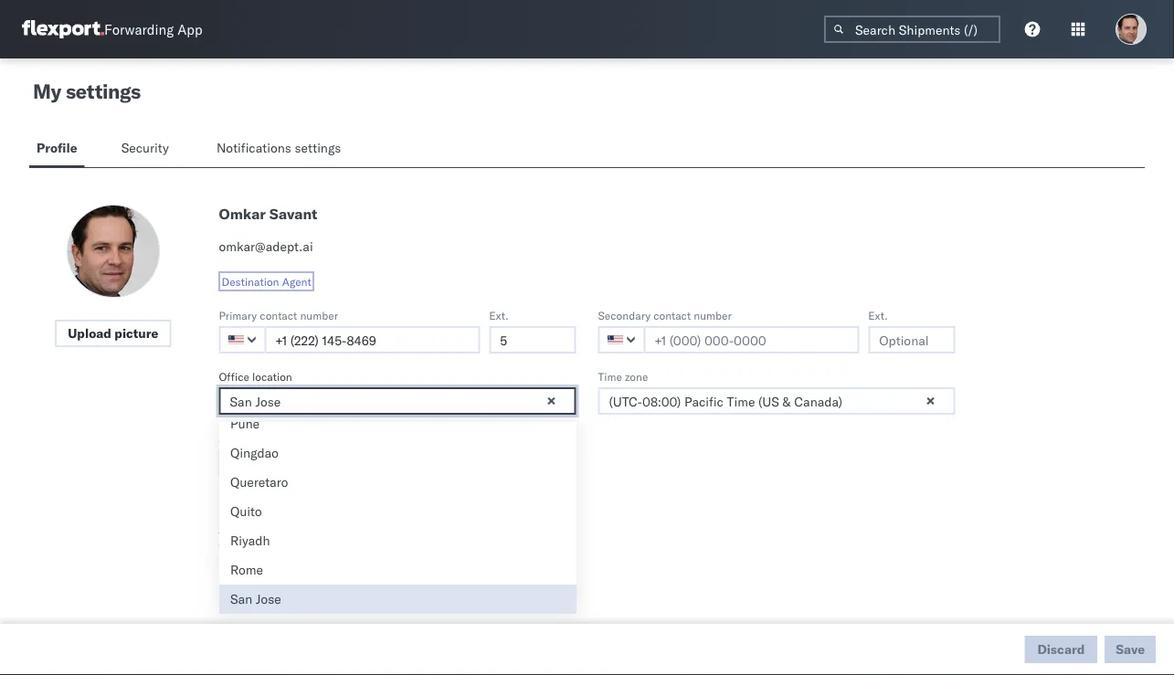 Task type: vqa. For each thing, say whether or not it's contained in the screenshot.
the bottommost The Settings
yes



Task type: describe. For each thing, give the bounding box(es) containing it.
settings for notifications settings
[[295, 140, 341, 156]]

upload
[[68, 325, 111, 341]]

ext. for secondary contact number
[[869, 308, 888, 322]]

0 vertical spatial office
[[219, 370, 249, 383]]

forwarding app link
[[22, 20, 203, 38]]

to
[[368, 542, 378, 555]]

title
[[239, 431, 258, 445]]

omkar savant
[[219, 205, 317, 223]]

of
[[244, 519, 255, 535]]

+1 (000) 000-0000 telephone field
[[265, 326, 480, 354]]

app
[[177, 21, 203, 38]]

san
[[230, 591, 253, 607]]

savant
[[270, 205, 317, 223]]

office location
[[219, 370, 292, 383]]

messages.
[[467, 542, 519, 555]]

primary contact number
[[219, 308, 338, 322]]

Search Shipments (/) text field
[[824, 16, 1001, 43]]

be
[[294, 542, 306, 555]]

status
[[219, 492, 251, 506]]

name
[[406, 542, 433, 555]]

your
[[381, 542, 403, 555]]

agent
[[282, 275, 311, 288]]

ext. for primary contact number
[[489, 308, 509, 322]]

qingdao
[[230, 445, 279, 461]]

contact for primary
[[260, 308, 297, 322]]

out
[[219, 519, 240, 535]]

zone
[[625, 370, 648, 383]]

location
[[252, 370, 292, 383]]

security
[[121, 140, 169, 156]]

rome
[[230, 562, 263, 578]]

upload picture
[[68, 325, 158, 341]]

upload picture button
[[55, 320, 171, 347]]

number for secondary contact number
[[694, 308, 732, 322]]

omkar@adept.ai
[[219, 239, 313, 255]]

queretaro
[[230, 474, 288, 490]]

time zone
[[598, 370, 648, 383]]

status
[[240, 542, 271, 555]]

flexport. image
[[22, 20, 104, 38]]

san jose
[[230, 591, 281, 607]]

notifications
[[217, 140, 291, 156]]

+1 (000) 000-0000 telephone field
[[644, 326, 859, 354]]

contact for secondary
[[654, 308, 691, 322]]



Task type: locate. For each thing, give the bounding box(es) containing it.
will
[[274, 542, 291, 555]]

picture
[[115, 325, 158, 341]]

2 number from the left
[[694, 308, 732, 322]]

United States text field
[[219, 326, 266, 354]]

forwarding app
[[104, 21, 203, 38]]

settings right my
[[66, 79, 141, 104]]

my settings
[[33, 79, 141, 104]]

0 vertical spatial settings
[[66, 79, 141, 104]]

contact right secondary
[[654, 308, 691, 322]]

secondary contact number
[[598, 308, 732, 322]]

1 vertical spatial office
[[258, 519, 294, 535]]

(UTC-08:00) Pacific Time (US & Canada) text field
[[598, 388, 956, 415]]

jose
[[256, 591, 281, 607]]

out of office the status will be shown next to your name in the messages.
[[219, 519, 519, 555]]

San Jose text field
[[219, 388, 576, 415]]

ext. up optional telephone field
[[489, 308, 509, 322]]

shown
[[309, 542, 341, 555]]

in
[[436, 542, 445, 555]]

2 ext. from the left
[[869, 308, 888, 322]]

notifications settings button
[[209, 132, 356, 167]]

quito
[[230, 504, 262, 520]]

office
[[219, 370, 249, 383], [258, 519, 294, 535]]

forwarding
[[104, 21, 174, 38]]

0 horizontal spatial office
[[219, 370, 249, 383]]

the
[[219, 542, 237, 555]]

1 horizontal spatial settings
[[295, 140, 341, 156]]

profile
[[37, 140, 77, 156]]

time
[[598, 370, 622, 383]]

1 horizontal spatial contact
[[654, 308, 691, 322]]

0 horizontal spatial number
[[300, 308, 338, 322]]

ext.
[[489, 308, 509, 322], [869, 308, 888, 322]]

primary
[[219, 308, 257, 322]]

1 horizontal spatial number
[[694, 308, 732, 322]]

office down united states text field
[[219, 370, 249, 383]]

1 horizontal spatial ext.
[[869, 308, 888, 322]]

profile button
[[29, 132, 85, 167]]

job
[[219, 431, 236, 445]]

destination agent
[[222, 275, 311, 288]]

1 ext. from the left
[[489, 308, 509, 322]]

Optional telephone field
[[489, 326, 576, 354]]

contact down destination agent
[[260, 308, 297, 322]]

office up will
[[258, 519, 294, 535]]

1 contact from the left
[[260, 308, 297, 322]]

0 horizontal spatial contact
[[260, 308, 297, 322]]

my
[[33, 79, 61, 104]]

United States text field
[[598, 326, 646, 354]]

secondary
[[598, 308, 651, 322]]

notifications settings
[[217, 140, 341, 156]]

contact
[[260, 308, 297, 322], [654, 308, 691, 322]]

number up +1 (000) 000-0000 telephone field on the right of the page
[[694, 308, 732, 322]]

0 horizontal spatial settings
[[66, 79, 141, 104]]

number down agent
[[300, 308, 338, 322]]

Optional telephone field
[[869, 326, 956, 354]]

2 contact from the left
[[654, 308, 691, 322]]

1 horizontal spatial office
[[258, 519, 294, 535]]

number
[[300, 308, 338, 322], [694, 308, 732, 322]]

destination
[[222, 275, 279, 288]]

settings
[[66, 79, 141, 104], [295, 140, 341, 156]]

settings for my settings
[[66, 79, 141, 104]]

settings right notifications on the top left of the page
[[295, 140, 341, 156]]

security button
[[114, 132, 180, 167]]

next
[[344, 542, 366, 555]]

Job title text field
[[219, 449, 576, 476]]

number for primary contact number
[[300, 308, 338, 322]]

1 vertical spatial settings
[[295, 140, 341, 156]]

pune
[[230, 416, 260, 432]]

1 number from the left
[[300, 308, 338, 322]]

settings inside button
[[295, 140, 341, 156]]

riyadh
[[230, 533, 270, 549]]

ext. up optional phone field
[[869, 308, 888, 322]]

0 horizontal spatial ext.
[[489, 308, 509, 322]]

office inside the out of office the status will be shown next to your name in the messages.
[[258, 519, 294, 535]]

job title
[[219, 431, 258, 445]]

omkar
[[219, 205, 266, 223]]

the
[[448, 542, 464, 555]]



